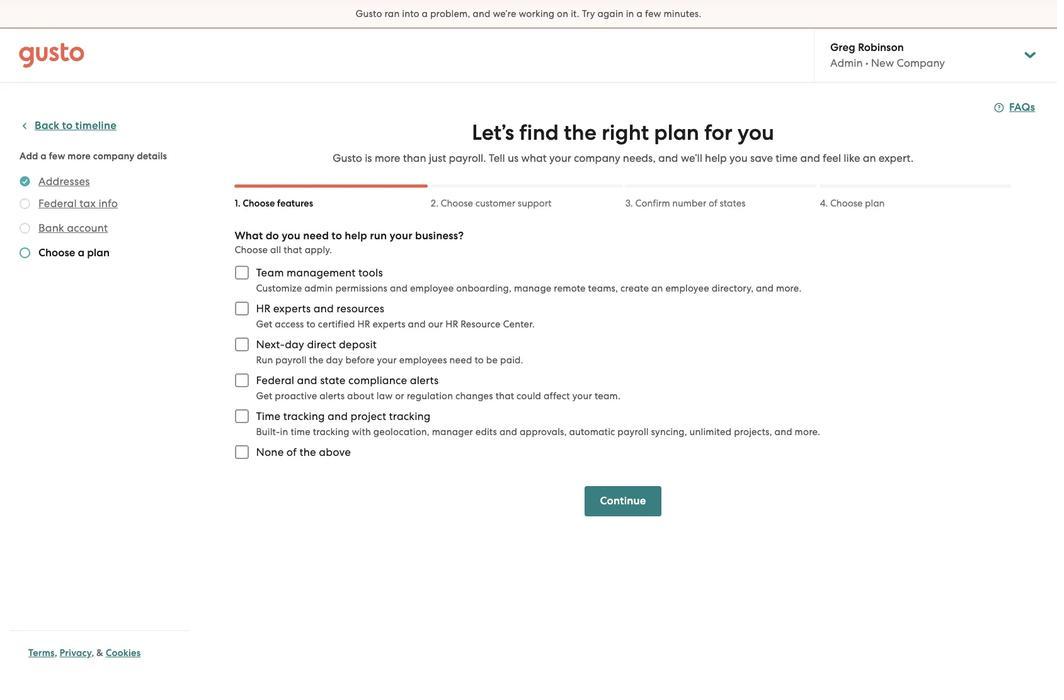 Task type: describe. For each thing, give the bounding box(es) containing it.
1 vertical spatial in
[[280, 427, 288, 438]]

admin
[[304, 283, 333, 294]]

what
[[521, 152, 547, 164]]

run
[[370, 229, 387, 243]]

team
[[256, 267, 284, 279]]

your inside what do you need to help run your business? choose all that apply.
[[390, 229, 413, 243]]

1 vertical spatial more.
[[795, 427, 820, 438]]

addresses button
[[38, 174, 90, 189]]

needs,
[[623, 152, 656, 164]]

law
[[377, 391, 393, 402]]

confirm number of states
[[635, 198, 746, 209]]

your up compliance
[[377, 355, 397, 366]]

1 horizontal spatial that
[[496, 391, 514, 402]]

team management tools
[[256, 267, 383, 279]]

number
[[672, 198, 706, 209]]

into
[[402, 8, 419, 20]]

0 vertical spatial gusto
[[356, 8, 382, 20]]

payroll.
[[449, 152, 486, 164]]

let's find the right plan for you gusto is more than just payroll. tell us what your company needs, and we'll help you save time and feel like an expert.
[[333, 120, 914, 164]]

features
[[277, 198, 313, 209]]

working
[[519, 8, 555, 20]]

1 vertical spatial few
[[49, 151, 65, 162]]

than
[[403, 152, 426, 164]]

0 vertical spatial alerts
[[410, 374, 439, 387]]

gusto inside the let's find the right plan for you gusto is more than just payroll. tell us what your company needs, and we'll help you save time and feel like an expert.
[[333, 152, 362, 164]]

manage
[[514, 283, 552, 294]]

above
[[319, 446, 351, 459]]

0 vertical spatial few
[[645, 8, 661, 20]]

privacy
[[60, 648, 91, 659]]

next-
[[256, 338, 285, 351]]

try
[[582, 8, 595, 20]]

a right into
[[422, 8, 428, 20]]

syncing,
[[651, 427, 687, 438]]

add
[[20, 151, 38, 162]]

what do you need to help run your business? choose all that apply.
[[235, 229, 464, 256]]

time
[[256, 410, 281, 423]]

regulation
[[407, 391, 453, 402]]

apply.
[[305, 244, 332, 256]]

and right directory,
[[756, 283, 774, 294]]

tracking down time tracking and project tracking at the left bottom of the page
[[313, 427, 349, 438]]

none of the above
[[256, 446, 351, 459]]

choose a plan list
[[20, 174, 184, 263]]

tracking down proactive
[[283, 410, 325, 423]]

before
[[346, 355, 375, 366]]

0 horizontal spatial payroll
[[276, 355, 307, 366]]

about
[[347, 391, 374, 402]]

states
[[720, 198, 746, 209]]

choose features
[[243, 198, 313, 209]]

team.
[[595, 391, 621, 402]]

get for hr
[[256, 319, 273, 330]]

directory,
[[712, 283, 754, 294]]

terms link
[[28, 648, 55, 659]]

check image for bank
[[20, 223, 30, 234]]

ran
[[385, 8, 400, 20]]

&
[[96, 648, 103, 659]]

0 vertical spatial more.
[[776, 283, 802, 294]]

gusto ran into a problem, and we're working on it. try again in a few minutes.
[[356, 8, 702, 20]]

or
[[395, 391, 404, 402]]

resource
[[461, 319, 501, 330]]

Time tracking and project tracking checkbox
[[228, 403, 256, 430]]

1 vertical spatial payroll
[[618, 427, 649, 438]]

check image
[[20, 248, 30, 258]]

business?
[[415, 229, 464, 243]]

more inside the let's find the right plan for you gusto is more than just payroll. tell us what your company needs, and we'll help you save time and feel like an expert.
[[375, 152, 400, 164]]

new
[[871, 57, 894, 69]]

for
[[704, 120, 733, 146]]

addresses
[[38, 175, 90, 188]]

and up proactive
[[297, 374, 317, 387]]

and up the get access to certified hr experts and our hr resource center.
[[390, 283, 408, 294]]

center.
[[503, 319, 535, 330]]

direct
[[307, 338, 336, 351]]

the for find
[[564, 120, 597, 146]]

1 horizontal spatial experts
[[373, 319, 406, 330]]

tools
[[358, 267, 383, 279]]

we're
[[493, 8, 516, 20]]

0 horizontal spatial experts
[[273, 302, 311, 315]]

help inside what do you need to help run your business? choose all that apply.
[[345, 229, 367, 243]]

account
[[67, 222, 108, 234]]

just
[[429, 152, 446, 164]]

0 horizontal spatial an
[[652, 283, 663, 294]]

you inside what do you need to help run your business? choose all that apply.
[[282, 229, 300, 243]]

back
[[35, 119, 59, 132]]

0 horizontal spatial more
[[68, 151, 91, 162]]

right
[[602, 120, 649, 146]]

to left be
[[475, 355, 484, 366]]

help inside the let's find the right plan for you gusto is more than just payroll. tell us what your company needs, and we'll help you save time and feel like an expert.
[[705, 152, 727, 164]]

continue button
[[585, 486, 661, 517]]

choose for choose customer support
[[441, 198, 473, 209]]

Team management tools checkbox
[[228, 259, 256, 287]]

project
[[351, 410, 386, 423]]

built-in time tracking with geolocation, manager edits and approvals, automatic payroll syncing, unlimited projects, and more.
[[256, 427, 820, 438]]

1 employee from the left
[[410, 283, 454, 294]]

plan inside list
[[87, 246, 110, 260]]

admin
[[830, 57, 863, 69]]

let's
[[472, 120, 514, 146]]

the for of
[[300, 446, 316, 459]]

details
[[137, 151, 167, 162]]

tell
[[489, 152, 505, 164]]

0 vertical spatial you
[[738, 120, 774, 146]]

that inside what do you need to help run your business? choose all that apply.
[[284, 244, 302, 256]]

geolocation,
[[374, 427, 430, 438]]

greg
[[830, 41, 856, 54]]

customize admin permissions and employee onboarding, manage remote teams, create an employee directory, and more.
[[256, 283, 802, 294]]

to inside button
[[62, 119, 73, 132]]

paid.
[[500, 355, 523, 366]]

choose for choose features
[[243, 198, 275, 209]]

robinson
[[858, 41, 904, 54]]

choose plan
[[830, 198, 885, 209]]

and down about
[[328, 410, 348, 423]]

add a few more company details
[[20, 151, 167, 162]]

and right projects,
[[775, 427, 792, 438]]

1 vertical spatial need
[[450, 355, 472, 366]]

continue
[[600, 495, 646, 508]]

1 vertical spatial plan
[[865, 198, 885, 209]]

again
[[598, 8, 624, 20]]

company
[[897, 57, 945, 69]]

federal for federal tax info
[[38, 197, 77, 210]]



Task type: locate. For each thing, give the bounding box(es) containing it.
1 vertical spatial get
[[256, 391, 273, 402]]

a down account
[[78, 246, 84, 260]]

company down right
[[574, 152, 620, 164]]

1 horizontal spatial in
[[626, 8, 634, 20]]

1 horizontal spatial alerts
[[410, 374, 439, 387]]

to
[[62, 119, 73, 132], [332, 229, 342, 243], [306, 319, 316, 330], [475, 355, 484, 366]]

time tracking and project tracking
[[256, 410, 431, 423]]

•
[[866, 57, 869, 69]]

0 vertical spatial check image
[[20, 198, 30, 209]]

alerts
[[410, 374, 439, 387], [320, 391, 345, 402]]

greg robinson admin • new company
[[830, 41, 945, 69]]

0 vertical spatial get
[[256, 319, 273, 330]]

what
[[235, 229, 263, 243]]

1 vertical spatial an
[[652, 283, 663, 294]]

HR experts and resources checkbox
[[228, 295, 256, 323]]

feel
[[823, 152, 841, 164]]

info
[[99, 197, 118, 210]]

0 vertical spatial need
[[303, 229, 329, 243]]

get
[[256, 319, 273, 330], [256, 391, 273, 402]]

1 horizontal spatial hr
[[358, 319, 370, 330]]

2 vertical spatial you
[[282, 229, 300, 243]]

and left we'll
[[658, 152, 678, 164]]

experts
[[273, 302, 311, 315], [373, 319, 406, 330]]

an right create
[[652, 283, 663, 294]]

access
[[275, 319, 304, 330]]

choose down bank
[[38, 246, 75, 260]]

help
[[705, 152, 727, 164], [345, 229, 367, 243]]

tracking up geolocation,
[[389, 410, 431, 423]]

few up addresses button
[[49, 151, 65, 162]]

2 , from the left
[[91, 648, 94, 659]]

hr right our
[[446, 319, 458, 330]]

1 vertical spatial help
[[345, 229, 367, 243]]

1 horizontal spatial plan
[[654, 120, 699, 146]]

choose inside what do you need to help run your business? choose all that apply.
[[235, 244, 268, 256]]

the right find
[[564, 120, 597, 146]]

0 horizontal spatial company
[[93, 151, 135, 162]]

2 check image from the top
[[20, 223, 30, 234]]

employee up our
[[410, 283, 454, 294]]

check image down circle check icon in the top of the page
[[20, 198, 30, 209]]

and up the certified
[[314, 302, 334, 315]]

choose customer support
[[441, 198, 552, 209]]

payroll down next-
[[276, 355, 307, 366]]

a inside list
[[78, 246, 84, 260]]

0 vertical spatial the
[[564, 120, 597, 146]]

plan down account
[[87, 246, 110, 260]]

0 horizontal spatial time
[[291, 427, 311, 438]]

customer
[[476, 198, 516, 209]]

built-
[[256, 427, 280, 438]]

federal for federal and state compliance alerts
[[256, 374, 294, 387]]

0 horizontal spatial ,
[[55, 648, 57, 659]]

federal down run
[[256, 374, 294, 387]]

you
[[738, 120, 774, 146], [730, 152, 748, 164], [282, 229, 300, 243]]

1 horizontal spatial of
[[709, 198, 718, 209]]

1 vertical spatial check image
[[20, 223, 30, 234]]

resources
[[337, 302, 384, 315]]

few left minutes.
[[645, 8, 661, 20]]

0 vertical spatial an
[[863, 152, 876, 164]]

0 vertical spatial that
[[284, 244, 302, 256]]

day down "access"
[[285, 338, 304, 351]]

approvals,
[[520, 427, 567, 438]]

experts down the resources on the top left of page
[[373, 319, 406, 330]]

an right like
[[863, 152, 876, 164]]

state
[[320, 374, 346, 387]]

and left feel
[[800, 152, 820, 164]]

expert.
[[879, 152, 914, 164]]

choose for choose a plan
[[38, 246, 75, 260]]

that left could
[[496, 391, 514, 402]]

a right again
[[637, 8, 643, 20]]

0 horizontal spatial few
[[49, 151, 65, 162]]

2 horizontal spatial plan
[[865, 198, 885, 209]]

bank account button
[[38, 221, 108, 236]]

your right the run
[[390, 229, 413, 243]]

more. right projects,
[[795, 427, 820, 438]]

1 horizontal spatial time
[[776, 152, 798, 164]]

company
[[93, 151, 135, 162], [574, 152, 620, 164]]

choose up "business?"
[[441, 198, 473, 209]]

0 vertical spatial payroll
[[276, 355, 307, 366]]

unlimited
[[690, 427, 732, 438]]

day up state
[[326, 355, 343, 366]]

bank
[[38, 222, 64, 234]]

get up the time
[[256, 391, 273, 402]]

federal tax info
[[38, 197, 118, 210]]

you left save
[[730, 152, 748, 164]]

all
[[270, 244, 281, 256]]

choose down what
[[235, 244, 268, 256]]

changes
[[456, 391, 493, 402]]

1 horizontal spatial federal
[[256, 374, 294, 387]]

federal
[[38, 197, 77, 210], [256, 374, 294, 387]]

federal inside button
[[38, 197, 77, 210]]

0 horizontal spatial of
[[287, 446, 297, 459]]

get access to certified hr experts and our hr resource center.
[[256, 319, 535, 330]]

the inside the let's find the right plan for you gusto is more than just payroll. tell us what your company needs, and we'll help you save time and feel like an expert.
[[564, 120, 597, 146]]

to down the hr experts and resources
[[306, 319, 316, 330]]

circle check image
[[20, 174, 30, 189]]

0 horizontal spatial plan
[[87, 246, 110, 260]]

to inside what do you need to help run your business? choose all that apply.
[[332, 229, 342, 243]]

bank account
[[38, 222, 108, 234]]

you right do
[[282, 229, 300, 243]]

more
[[68, 151, 91, 162], [375, 152, 400, 164]]

compliance
[[348, 374, 407, 387]]

your right what
[[549, 152, 571, 164]]

0 horizontal spatial employee
[[410, 283, 454, 294]]

0 horizontal spatial hr
[[256, 302, 271, 315]]

support
[[518, 198, 552, 209]]

0 vertical spatial help
[[705, 152, 727, 164]]

payroll left syncing,
[[618, 427, 649, 438]]

2 vertical spatial plan
[[87, 246, 110, 260]]

1 vertical spatial experts
[[373, 319, 406, 330]]

None of the above checkbox
[[228, 439, 256, 466]]

choose
[[243, 198, 275, 209], [441, 198, 473, 209], [830, 198, 863, 209], [235, 244, 268, 256], [38, 246, 75, 260]]

hr down the resources on the top left of page
[[358, 319, 370, 330]]

, left privacy on the left bottom of the page
[[55, 648, 57, 659]]

0 vertical spatial federal
[[38, 197, 77, 210]]

your inside the let's find the right plan for you gusto is more than just payroll. tell us what your company needs, and we'll help you save time and feel like an expert.
[[549, 152, 571, 164]]

plan down expert.
[[865, 198, 885, 209]]

1 horizontal spatial few
[[645, 8, 661, 20]]

1 horizontal spatial help
[[705, 152, 727, 164]]

day
[[285, 338, 304, 351], [326, 355, 343, 366]]

1 vertical spatial day
[[326, 355, 343, 366]]

choose inside list
[[38, 246, 75, 260]]

check image up check image
[[20, 223, 30, 234]]

a right add
[[41, 151, 47, 162]]

check image
[[20, 198, 30, 209], [20, 223, 30, 234]]

in down the time
[[280, 427, 288, 438]]

that
[[284, 244, 302, 256], [496, 391, 514, 402]]

in right again
[[626, 8, 634, 20]]

faqs button
[[994, 100, 1035, 115]]

get for federal
[[256, 391, 273, 402]]

federal tax info button
[[38, 196, 118, 211]]

more right is
[[375, 152, 400, 164]]

federal and state compliance alerts
[[256, 374, 439, 387]]

0 horizontal spatial day
[[285, 338, 304, 351]]

get up next-
[[256, 319, 273, 330]]

next-day direct deposit
[[256, 338, 377, 351]]

need left be
[[450, 355, 472, 366]]

choose a plan
[[38, 246, 110, 260]]

run payroll the day before your employees need to be paid.
[[256, 355, 523, 366]]

need inside what do you need to help run your business? choose all that apply.
[[303, 229, 329, 243]]

and left our
[[408, 319, 426, 330]]

create
[[621, 283, 649, 294]]

1 horizontal spatial employee
[[666, 283, 709, 294]]

0 horizontal spatial that
[[284, 244, 302, 256]]

proactive
[[275, 391, 317, 402]]

plan inside the let's find the right plan for you gusto is more than just payroll. tell us what your company needs, and we'll help you save time and feel like an expert.
[[654, 120, 699, 146]]

need up apply.
[[303, 229, 329, 243]]

gusto left ran
[[356, 8, 382, 20]]

1 vertical spatial time
[[291, 427, 311, 438]]

1 get from the top
[[256, 319, 273, 330]]

home image
[[19, 43, 84, 68]]

2 horizontal spatial hr
[[446, 319, 458, 330]]

0 vertical spatial day
[[285, 338, 304, 351]]

terms
[[28, 648, 55, 659]]

you up save
[[738, 120, 774, 146]]

time inside the let's find the right plan for you gusto is more than just payroll. tell us what your company needs, and we'll help you save time and feel like an expert.
[[776, 152, 798, 164]]

and right edits
[[500, 427, 517, 438]]

remote
[[554, 283, 586, 294]]

certified
[[318, 319, 355, 330]]

, left & at the left of page
[[91, 648, 94, 659]]

gusto
[[356, 8, 382, 20], [333, 152, 362, 164]]

of right none
[[287, 446, 297, 459]]

0 vertical spatial of
[[709, 198, 718, 209]]

company down the timeline
[[93, 151, 135, 162]]

0 horizontal spatial federal
[[38, 197, 77, 210]]

1 check image from the top
[[20, 198, 30, 209]]

more up addresses
[[68, 151, 91, 162]]

manager
[[432, 427, 473, 438]]

1 horizontal spatial company
[[574, 152, 620, 164]]

help right we'll
[[705, 152, 727, 164]]

minutes.
[[664, 8, 702, 20]]

and left we're
[[473, 8, 491, 20]]

could
[[517, 391, 541, 402]]

gusto left is
[[333, 152, 362, 164]]

few
[[645, 8, 661, 20], [49, 151, 65, 162]]

choose down like
[[830, 198, 863, 209]]

is
[[365, 152, 372, 164]]

automatic
[[569, 427, 615, 438]]

help left the run
[[345, 229, 367, 243]]

0 horizontal spatial in
[[280, 427, 288, 438]]

federal down addresses
[[38, 197, 77, 210]]

0 vertical spatial experts
[[273, 302, 311, 315]]

1 vertical spatial federal
[[256, 374, 294, 387]]

the for payroll
[[309, 355, 324, 366]]

1 horizontal spatial need
[[450, 355, 472, 366]]

choose up what
[[243, 198, 275, 209]]

terms , privacy , & cookies
[[28, 648, 141, 659]]

1 vertical spatial gusto
[[333, 152, 362, 164]]

that right all
[[284, 244, 302, 256]]

problem,
[[430, 8, 470, 20]]

2 employee from the left
[[666, 283, 709, 294]]

be
[[486, 355, 498, 366]]

1 horizontal spatial ,
[[91, 648, 94, 659]]

employee
[[410, 283, 454, 294], [666, 283, 709, 294]]

experts up "access"
[[273, 302, 311, 315]]

1 horizontal spatial more
[[375, 152, 400, 164]]

of left 'states'
[[709, 198, 718, 209]]

it.
[[571, 8, 580, 20]]

0 horizontal spatial alerts
[[320, 391, 345, 402]]

hr experts and resources
[[256, 302, 384, 315]]

1 vertical spatial the
[[309, 355, 324, 366]]

back to timeline
[[35, 119, 117, 132]]

onboarding,
[[456, 283, 512, 294]]

more. right directory,
[[776, 283, 802, 294]]

1 vertical spatial of
[[287, 446, 297, 459]]

0 vertical spatial plan
[[654, 120, 699, 146]]

check image for federal
[[20, 198, 30, 209]]

,
[[55, 648, 57, 659], [91, 648, 94, 659]]

payroll
[[276, 355, 307, 366], [618, 427, 649, 438]]

hr down customize
[[256, 302, 271, 315]]

to up apply.
[[332, 229, 342, 243]]

us
[[508, 152, 519, 164]]

alerts up regulation
[[410, 374, 439, 387]]

Next-day direct deposit checkbox
[[228, 331, 256, 359]]

company inside the let's find the right plan for you gusto is more than just payroll. tell us what your company needs, and we'll help you save time and feel like an expert.
[[574, 152, 620, 164]]

1 horizontal spatial day
[[326, 355, 343, 366]]

1 horizontal spatial payroll
[[618, 427, 649, 438]]

employee left directory,
[[666, 283, 709, 294]]

1 vertical spatial you
[[730, 152, 748, 164]]

confirm
[[635, 198, 670, 209]]

1 , from the left
[[55, 648, 57, 659]]

1 vertical spatial alerts
[[320, 391, 345, 402]]

management
[[287, 267, 356, 279]]

get proactive alerts about law or regulation changes that could affect your team.
[[256, 391, 621, 402]]

time
[[776, 152, 798, 164], [291, 427, 311, 438]]

to right back
[[62, 119, 73, 132]]

the down "next-day direct deposit"
[[309, 355, 324, 366]]

0 vertical spatial time
[[776, 152, 798, 164]]

alerts down state
[[320, 391, 345, 402]]

time right save
[[776, 152, 798, 164]]

cookies button
[[106, 646, 141, 661]]

run
[[256, 355, 273, 366]]

time up none of the above
[[291, 427, 311, 438]]

an inside the let's find the right plan for you gusto is more than just payroll. tell us what your company needs, and we'll help you save time and feel like an expert.
[[863, 152, 876, 164]]

the left 'above'
[[300, 446, 316, 459]]

employees
[[399, 355, 447, 366]]

faqs
[[1009, 101, 1035, 114]]

0 horizontal spatial need
[[303, 229, 329, 243]]

plan up we'll
[[654, 120, 699, 146]]

2 get from the top
[[256, 391, 273, 402]]

0 horizontal spatial help
[[345, 229, 367, 243]]

your left team.
[[573, 391, 592, 402]]

Federal and state compliance alerts checkbox
[[228, 367, 256, 394]]

1 vertical spatial that
[[496, 391, 514, 402]]

on
[[557, 8, 569, 20]]

the
[[564, 120, 597, 146], [309, 355, 324, 366], [300, 446, 316, 459]]

choose for choose plan
[[830, 198, 863, 209]]

teams,
[[588, 283, 618, 294]]

find
[[519, 120, 559, 146]]

2 vertical spatial the
[[300, 446, 316, 459]]

0 vertical spatial in
[[626, 8, 634, 20]]

1 horizontal spatial an
[[863, 152, 876, 164]]



Task type: vqa. For each thing, say whether or not it's contained in the screenshot.
the rightmost time
yes



